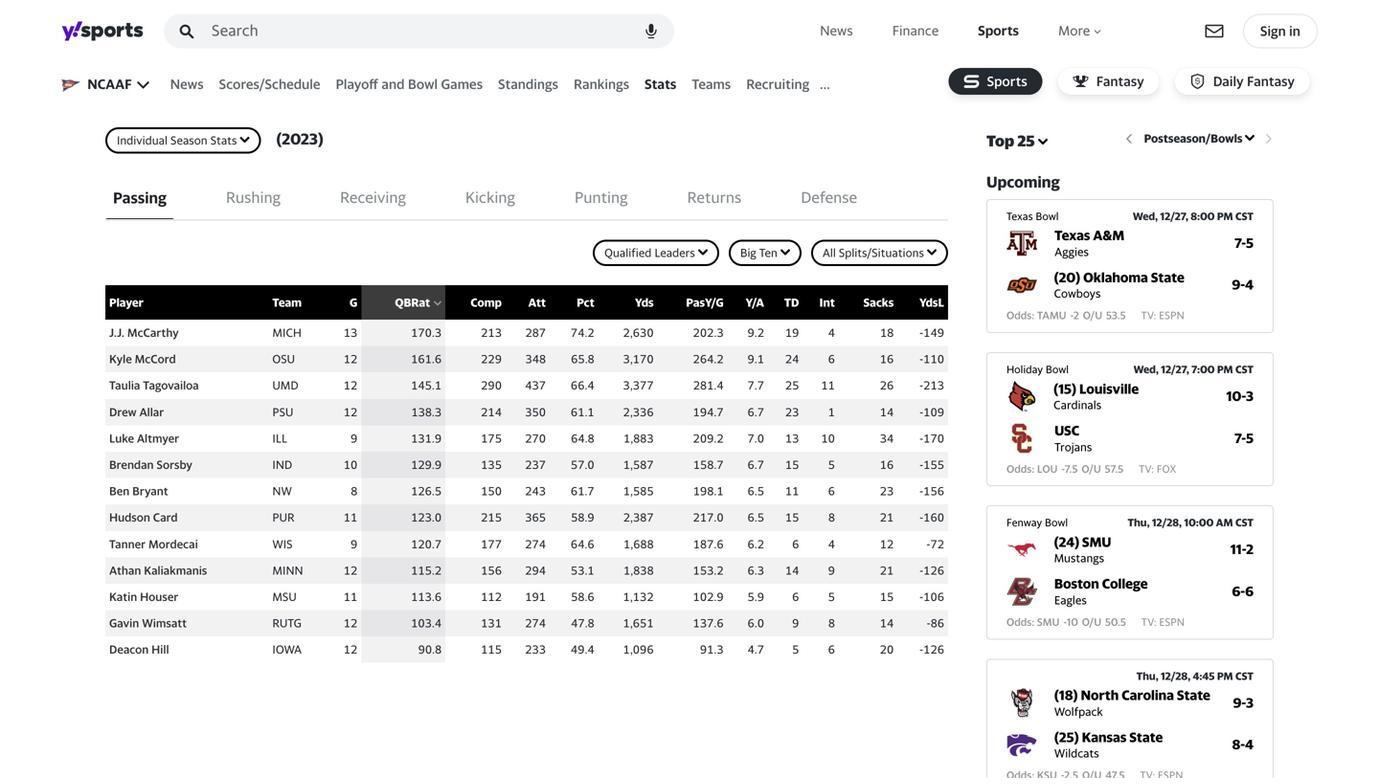 Task type: vqa. For each thing, say whether or not it's contained in the screenshot.
"Associated Press - Los Angeles Clippers forward Kawhi Leonard celebrates with guard James Harden (1) after Leonard's 3-point basket during the second half of an NBA basketball game against the Brooklyn Nets, Sunday, Jan. 21, 2024, in Los Angeles. (AP Photo/Marcio Jose Sanchez)"
no



Task type: describe. For each thing, give the bounding box(es) containing it.
daily fantasy link
[[1175, 68, 1310, 95]]

bowl for texas
[[1036, 210, 1059, 222]]

- for 102.9
[[920, 590, 923, 604]]

wed, 12/27, 8:00 pm cst
[[1133, 210, 1254, 222]]

sign in link
[[1243, 14, 1318, 48]]

229
[[481, 353, 502, 366]]

qbrat
[[395, 296, 430, 309]]

smu inside "(24) smu mustangs"
[[1082, 534, 1111, 550]]

punting button
[[567, 173, 636, 220]]

: for usc
[[1032, 463, 1035, 475]]

0 horizontal spatial news link
[[170, 72, 204, 102]]

1 horizontal spatial 10
[[821, 432, 835, 445]]

0 vertical spatial 213
[[481, 326, 502, 340]]

7- for trojans
[[1235, 430, 1246, 446]]

9.2
[[748, 326, 764, 340]]

previous week image
[[1125, 134, 1135, 143]]

in
[[1289, 23, 1301, 39]]

ydsl
[[919, 296, 944, 309]]

9 right wis
[[351, 538, 358, 551]]

6.2
[[748, 538, 764, 551]]

wolfpack
[[1054, 705, 1103, 719]]

next week image
[[1264, 134, 1274, 143]]

9 left 131.9
[[351, 432, 358, 445]]

tv: for oklahoma
[[1141, 310, 1156, 322]]

6 right 5.9
[[792, 590, 799, 604]]

15 for 6.5
[[785, 511, 799, 525]]

thu, 12/28, 10:00 am cst
[[1128, 517, 1254, 529]]

stats link
[[645, 72, 677, 102]]

2 fantasy from the left
[[1247, 73, 1295, 89]]

270
[[525, 432, 546, 445]]

6 right 24
[[828, 353, 835, 366]]

365
[[525, 511, 546, 525]]

8 for 47.8
[[828, 617, 835, 630]]

6.7 for 23
[[748, 405, 764, 419]]

8 for 58.9
[[828, 511, 835, 525]]

cst for 3
[[1236, 363, 1254, 376]]

espn for boston college
[[1159, 616, 1185, 629]]

9- for 3
[[1233, 695, 1246, 711]]

rushing button
[[218, 173, 288, 220]]

-109
[[920, 405, 944, 419]]

4 right 6.2
[[828, 538, 835, 551]]

12/28, for 4:45
[[1161, 670, 1191, 683]]

allar
[[139, 405, 164, 419]]

191
[[525, 590, 546, 604]]

postseason/bowls
[[1144, 132, 1243, 145]]

0 horizontal spatial smu
[[1037, 616, 1060, 629]]

202.3
[[693, 326, 724, 340]]

9 right 6.0 on the bottom of page
[[792, 617, 799, 630]]

: for (20) oklahoma state
[[1032, 310, 1035, 322]]

playoff and bowl games
[[336, 76, 483, 92]]

texas a&m aggies
[[1055, 228, 1125, 258]]

5 down 10-3
[[1246, 430, 1254, 446]]

… button
[[820, 76, 830, 92]]

350
[[525, 405, 546, 419]]

5 up 9-4
[[1246, 235, 1254, 251]]

bowl for (24)
[[1045, 517, 1068, 529]]

0 vertical spatial 23
[[785, 405, 799, 419]]

287
[[525, 326, 546, 340]]

qualified
[[605, 246, 652, 259]]

individual season stats
[[117, 134, 237, 147]]

returns button
[[680, 173, 749, 220]]

6 down 11-2
[[1245, 584, 1254, 600]]

carolina
[[1122, 688, 1174, 704]]

18
[[880, 326, 894, 340]]

7:00
[[1192, 363, 1215, 376]]

gavin
[[109, 617, 139, 630]]

thu, for thu, 12/28, 4:45 pm cst
[[1137, 670, 1159, 683]]

psu
[[272, 405, 293, 419]]

9-3
[[1233, 695, 1254, 711]]

j.j. mccarthy
[[109, 326, 179, 340]]

1,096
[[623, 643, 654, 657]]

daily
[[1213, 73, 1244, 89]]

103.4
[[411, 617, 442, 630]]

usc
[[1055, 423, 1080, 439]]

hill
[[152, 643, 169, 657]]

pm for 10-
[[1217, 363, 1233, 376]]

(20) oklahoma state cowboys
[[1054, 270, 1185, 300]]

texas for bowl
[[1007, 210, 1033, 222]]

deacon
[[109, 643, 149, 657]]

state for (25) kansas state
[[1130, 730, 1163, 746]]

-106
[[920, 590, 944, 604]]

2,630
[[623, 326, 654, 340]]

1 horizontal spatial stats
[[645, 76, 677, 92]]

(18)
[[1054, 688, 1078, 704]]

0 horizontal spatial 10
[[344, 458, 358, 472]]

66.4
[[571, 379, 595, 392]]

rutg
[[272, 617, 302, 630]]

26
[[880, 379, 894, 392]]

0 horizontal spatial stats
[[210, 134, 237, 147]]

j.j. mccarthy link
[[109, 326, 179, 340]]

boston
[[1054, 576, 1099, 592]]

teams
[[692, 76, 731, 92]]

(15)
[[1054, 381, 1077, 397]]

64.8
[[571, 432, 595, 445]]

defense
[[801, 188, 857, 206]]

1 vertical spatial sports
[[987, 73, 1027, 89]]

12 for 161.6
[[344, 353, 358, 366]]

8-
[[1232, 737, 1245, 753]]

aggies
[[1055, 245, 1089, 258]]

pur
[[272, 511, 295, 525]]

nw
[[272, 485, 292, 498]]

taulia tagovailoa
[[109, 379, 199, 392]]

- for 137.6
[[927, 617, 931, 630]]

tv: for college
[[1142, 616, 1157, 629]]

12 for 115.2
[[344, 564, 358, 577]]

usc trojans
[[1055, 423, 1092, 454]]

- for 194.7
[[920, 405, 923, 419]]

mccarthy
[[127, 326, 179, 340]]

- for 187.6
[[927, 538, 930, 551]]

215
[[481, 511, 502, 525]]

7-5 for a&m
[[1235, 235, 1254, 251]]

1 horizontal spatial 13
[[785, 432, 799, 445]]

wimsatt
[[142, 617, 187, 630]]

14 for 1
[[880, 405, 894, 419]]

katin houser
[[109, 590, 178, 604]]

wed, for a&m
[[1133, 210, 1158, 222]]

kaliakmanis
[[144, 564, 207, 577]]

11 right pur
[[344, 511, 358, 525]]

- for 91.3
[[920, 643, 923, 657]]

tv: fox
[[1139, 463, 1176, 475]]

mccord
[[135, 353, 176, 366]]

4 down wed, 12/27, 8:00 pm cst
[[1245, 277, 1254, 293]]

6.5 for 15
[[748, 511, 764, 525]]

1 horizontal spatial 23
[[880, 485, 894, 498]]

72
[[930, 538, 944, 551]]

6.7 for 15
[[748, 458, 764, 472]]

cst up 9-3
[[1236, 670, 1254, 683]]

160
[[923, 511, 944, 525]]

check your mail image
[[1205, 25, 1224, 38]]

luke altmyer link
[[109, 432, 179, 445]]

21 for -160
[[880, 511, 894, 525]]

2 vertical spatial 10
[[1067, 616, 1078, 629]]

0 vertical spatial news link
[[816, 18, 857, 43]]

osu
[[272, 353, 295, 366]]

individual
[[117, 134, 168, 147]]

175
[[481, 432, 502, 445]]

odds for usc
[[1007, 463, 1032, 475]]

5 right 5.9
[[828, 590, 835, 604]]

odds : tamu -2 o/u 53.5
[[1007, 310, 1126, 322]]

kyle
[[109, 353, 132, 366]]

big ten
[[740, 246, 778, 259]]

57.0
[[571, 458, 595, 472]]

- for 209.2
[[920, 432, 923, 445]]

11 right 198.1
[[785, 485, 799, 498]]

sign
[[1260, 23, 1286, 39]]

6 left 20
[[828, 643, 835, 657]]

0 vertical spatial 8
[[351, 485, 358, 498]]

big
[[740, 246, 756, 259]]

1 vertical spatial sports link
[[949, 68, 1043, 95]]

- for 264.2
[[920, 353, 923, 366]]

rankings link
[[574, 72, 629, 102]]

-126 for 20
[[920, 643, 944, 657]]

6.3
[[748, 564, 764, 577]]

65.8
[[571, 353, 595, 366]]

11-
[[1230, 542, 1246, 558]]

11 up 1
[[821, 379, 835, 392]]

1 horizontal spatial 156
[[923, 485, 944, 498]]

129.9
[[411, 458, 442, 472]]

ben bryant link
[[109, 485, 168, 498]]

(25)
[[1054, 730, 1079, 746]]



Task type: locate. For each thing, give the bounding box(es) containing it.
cst right am
[[1236, 517, 1254, 529]]

15 for 6.7
[[785, 458, 799, 472]]

7-5
[[1235, 235, 1254, 251], [1235, 430, 1254, 446]]

2,387
[[623, 511, 654, 525]]

126 for 20
[[923, 643, 944, 657]]

2 espn from the top
[[1159, 616, 1185, 629]]

177
[[481, 538, 502, 551]]

6.5 for 11
[[748, 485, 764, 498]]

2 vertical spatial odds
[[1007, 616, 1032, 629]]

texas down the upcoming
[[1007, 210, 1033, 222]]

170.3
[[411, 326, 442, 340]]

0 vertical spatial o/u
[[1083, 310, 1102, 322]]

- for 281.4
[[920, 379, 923, 392]]

drew allar link
[[109, 405, 164, 419]]

north
[[1081, 688, 1119, 704]]

12 right rutg
[[344, 617, 358, 630]]

sign in toolbar
[[1175, 14, 1318, 48]]

pm right the 4:45
[[1217, 670, 1233, 683]]

all
[[823, 246, 836, 259]]

0 vertical spatial 6.7
[[748, 405, 764, 419]]

Search query text field
[[164, 14, 674, 48]]

1
[[828, 405, 835, 419]]

1 vertical spatial thu,
[[1137, 670, 1159, 683]]

58.9
[[571, 511, 595, 525]]

1 vertical spatial 13
[[785, 432, 799, 445]]

0 vertical spatial thu,
[[1128, 517, 1150, 529]]

4 down the int
[[828, 326, 835, 340]]

21 for -126
[[880, 564, 894, 577]]

stats left teams
[[645, 76, 677, 92]]

o/u left 53.5
[[1083, 310, 1102, 322]]

sorsby
[[157, 458, 192, 472]]

1 6.5 from the top
[[748, 485, 764, 498]]

0 vertical spatial 7-5
[[1235, 235, 1254, 251]]

2 6.5 from the top
[[748, 511, 764, 525]]

(24) smu mustangs
[[1054, 534, 1111, 565]]

3 up 8-4
[[1246, 695, 1254, 711]]

21
[[880, 511, 894, 525], [880, 564, 894, 577]]

198.1
[[693, 485, 724, 498]]

2 6.7 from the top
[[748, 458, 764, 472]]

ind
[[272, 458, 292, 472]]

1 vertical spatial tv:
[[1139, 463, 1154, 475]]

tv: espn for college
[[1142, 616, 1185, 629]]

- for 158.7
[[920, 458, 923, 472]]

stats right the season
[[210, 134, 237, 147]]

0 horizontal spatial fantasy
[[1096, 73, 1144, 89]]

12/27, for (15) louisville
[[1161, 363, 1189, 376]]

2 vertical spatial 8
[[828, 617, 835, 630]]

1 vertical spatial news
[[170, 76, 204, 92]]

0 vertical spatial pm
[[1217, 210, 1233, 222]]

qualified leaders
[[605, 246, 695, 259]]

0 vertical spatial 25
[[1018, 132, 1035, 150]]

1 vertical spatial 126
[[923, 643, 944, 657]]

155
[[923, 458, 944, 472]]

0 vertical spatial smu
[[1082, 534, 1111, 550]]

team
[[272, 296, 302, 309]]

drew
[[109, 405, 137, 419]]

274 up '294'
[[525, 538, 546, 551]]

news up … dropdown button
[[820, 23, 853, 38]]

sports left "more"
[[978, 23, 1019, 38]]

tv: right the 50.5
[[1142, 616, 1157, 629]]

1 vertical spatial odds
[[1007, 463, 1032, 475]]

1 odds from the top
[[1007, 310, 1032, 322]]

fantasy link
[[1058, 68, 1160, 95]]

0 vertical spatial sports
[[978, 23, 1019, 38]]

16 for -155
[[880, 458, 894, 472]]

standings link
[[498, 72, 558, 102]]

3 : from the top
[[1032, 616, 1035, 629]]

102.9
[[693, 590, 724, 604]]

213 up 109
[[923, 379, 944, 392]]

1 126 from the top
[[923, 564, 944, 577]]

tv: espn
[[1141, 310, 1185, 322], [1142, 616, 1185, 629]]

1 vertical spatial 25
[[785, 379, 799, 392]]

tv: right 53.5
[[1141, 310, 1156, 322]]

1 vertical spatial tv: espn
[[1142, 616, 1185, 629]]

9 right "6.3"
[[828, 564, 835, 577]]

-126 down -86
[[920, 643, 944, 657]]

7- down 10-3
[[1235, 430, 1246, 446]]

1 vertical spatial state
[[1177, 688, 1211, 704]]

0 horizontal spatial news
[[170, 76, 204, 92]]

all splits/situations
[[823, 246, 924, 259]]

213 up "229"
[[481, 326, 502, 340]]

3,377
[[623, 379, 654, 392]]

pm for 7-
[[1217, 210, 1233, 222]]

2 up 6-6
[[1246, 542, 1254, 558]]

7- up 9-4
[[1235, 235, 1246, 251]]

state inside '(20) oklahoma state cowboys'
[[1151, 270, 1185, 285]]

tv: left fox
[[1139, 463, 1154, 475]]

2 7- from the top
[[1235, 430, 1246, 446]]

athan kaliakmanis
[[109, 564, 207, 577]]

- for 153.2
[[920, 564, 923, 577]]

12/28, for 10:00
[[1152, 517, 1182, 529]]

odds left the 'tamu'
[[1007, 310, 1032, 322]]

126 down -86
[[923, 643, 944, 657]]

1 274 from the top
[[525, 538, 546, 551]]

1 vertical spatial 6.7
[[748, 458, 764, 472]]

0 horizontal spatial 23
[[785, 405, 799, 419]]

3 for 10-
[[1246, 388, 1254, 404]]

13 right the 7.0
[[785, 432, 799, 445]]

- for 202.3
[[920, 326, 923, 340]]

2 horizontal spatial 10
[[1067, 616, 1078, 629]]

1 vertical spatial 2
[[1246, 542, 1254, 558]]

wed, up louisville
[[1134, 363, 1159, 376]]

1 vertical spatial 15
[[785, 511, 799, 525]]

153.2
[[693, 564, 724, 577]]

2 vertical spatial 15
[[880, 590, 894, 604]]

1 pm from the top
[[1217, 210, 1233, 222]]

0 horizontal spatial 156
[[481, 564, 502, 577]]

brendan sorsby
[[109, 458, 192, 472]]

11 right msu
[[344, 590, 358, 604]]

0 horizontal spatial 213
[[481, 326, 502, 340]]

1 7- from the top
[[1235, 235, 1246, 251]]

0 vertical spatial 10
[[821, 432, 835, 445]]

(20)
[[1054, 270, 1081, 285]]

finance link
[[889, 18, 943, 43]]

1 vertical spatial 10
[[344, 458, 358, 472]]

o/u right 7.5 on the right of page
[[1082, 463, 1101, 475]]

156 up 160
[[923, 485, 944, 498]]

274 for 131
[[525, 617, 546, 630]]

tv: espn right the 50.5
[[1142, 616, 1185, 629]]

194.7
[[693, 405, 724, 419]]

0 vertical spatial -126
[[920, 564, 944, 577]]

state for (20) oklahoma state
[[1151, 270, 1185, 285]]

12 for 90.8
[[344, 643, 358, 657]]

None search field
[[164, 14, 674, 58]]

-170
[[920, 432, 944, 445]]

6.7 down the 7.0
[[748, 458, 764, 472]]

156 up 112
[[481, 564, 502, 577]]

12 down g
[[344, 353, 358, 366]]

126 for 21
[[923, 564, 944, 577]]

2 274 from the top
[[525, 617, 546, 630]]

12 right iowa
[[344, 643, 358, 657]]

2 vertical spatial state
[[1130, 730, 1163, 746]]

12 right psu
[[344, 405, 358, 419]]

state inside (25) kansas state wildcats
[[1130, 730, 1163, 746]]

1 vertical spatial 12/28,
[[1161, 670, 1191, 683]]

1 3 from the top
[[1246, 388, 1254, 404]]

12/27,
[[1160, 210, 1189, 222], [1161, 363, 1189, 376]]

12/28, left 10:00
[[1152, 517, 1182, 529]]

12 for 138.3
[[344, 405, 358, 419]]

bowl up (24)
[[1045, 517, 1068, 529]]

12 for 145.1
[[344, 379, 358, 392]]

cst for 5
[[1236, 210, 1254, 222]]

274 down 191
[[525, 617, 546, 630]]

state inside (18) north carolina state wolfpack
[[1177, 688, 1211, 704]]

msu
[[272, 590, 297, 604]]

5 right 4.7
[[792, 643, 799, 657]]

0 vertical spatial odds
[[1007, 310, 1032, 322]]

fantasy up "previous week" image
[[1096, 73, 1144, 89]]

fantasy right daily
[[1247, 73, 1295, 89]]

0 vertical spatial 21
[[880, 511, 894, 525]]

14 up 20
[[880, 617, 894, 630]]

7-5 for trojans
[[1235, 430, 1254, 446]]

texas for a&m
[[1055, 228, 1090, 243]]

recruiting link
[[746, 72, 810, 102]]

: for boston college
[[1032, 616, 1035, 629]]

smu down eagles
[[1037, 616, 1060, 629]]

kyle mccord
[[109, 353, 176, 366]]

espn right 53.5
[[1159, 310, 1185, 322]]

1 horizontal spatial smu
[[1082, 534, 1111, 550]]

passing
[[113, 189, 167, 207]]

state down thu, 12/28, 4:45 pm cst
[[1177, 688, 1211, 704]]

brendan sorsby link
[[109, 458, 192, 472]]

0 vertical spatial 126
[[923, 564, 944, 577]]

15 right the 217.0
[[785, 511, 799, 525]]

- for 198.1
[[920, 485, 923, 498]]

2 vertical spatial tv:
[[1142, 616, 1157, 629]]

a&m
[[1093, 228, 1125, 243]]

tv: espn right 53.5
[[1141, 310, 1185, 322]]

0 vertical spatial 156
[[923, 485, 944, 498]]

1 21 from the top
[[880, 511, 894, 525]]

16 down 34
[[880, 458, 894, 472]]

1 vertical spatial -126
[[920, 643, 944, 657]]

bowl down the upcoming
[[1036, 210, 1059, 222]]

texas inside texas a&m aggies
[[1055, 228, 1090, 243]]

2 pm from the top
[[1217, 363, 1233, 376]]

o/u for trojans
[[1082, 463, 1101, 475]]

10-
[[1226, 388, 1246, 404]]

1 -126 from the top
[[920, 564, 944, 577]]

0 vertical spatial tv: espn
[[1141, 310, 1185, 322]]

0 vertical spatial 12/27,
[[1160, 210, 1189, 222]]

o/u for college
[[1082, 616, 1102, 629]]

1 vertical spatial 14
[[785, 564, 799, 577]]

tv: espn for oklahoma
[[1141, 310, 1185, 322]]

2 odds from the top
[[1007, 463, 1032, 475]]

10 down eagles
[[1067, 616, 1078, 629]]

pasy/g
[[686, 296, 724, 309]]

1 horizontal spatial 2
[[1246, 542, 1254, 558]]

hudson card
[[109, 511, 178, 525]]

9- for 4
[[1232, 277, 1245, 293]]

12 left -72
[[880, 538, 894, 551]]

1 vertical spatial 156
[[481, 564, 502, 577]]

0 vertical spatial 9-
[[1232, 277, 1245, 293]]

0 horizontal spatial 25
[[785, 379, 799, 392]]

1 vertical spatial espn
[[1159, 616, 1185, 629]]

wed, left 8:00
[[1133, 210, 1158, 222]]

pm right 7:00
[[1217, 363, 1233, 376]]

1 vertical spatial o/u
[[1082, 463, 1101, 475]]

2 vertical spatial pm
[[1217, 670, 1233, 683]]

9- up 8-
[[1233, 695, 1246, 711]]

2 16 from the top
[[880, 458, 894, 472]]

113.6
[[411, 590, 442, 604]]

2 126 from the top
[[923, 643, 944, 657]]

0 vertical spatial 3
[[1246, 388, 1254, 404]]

-86
[[927, 617, 944, 630]]

and
[[382, 76, 405, 92]]

2 tv: espn from the top
[[1142, 616, 1185, 629]]

- for 217.0
[[920, 511, 923, 525]]

1,838
[[624, 564, 654, 577]]

2,336
[[623, 405, 654, 419]]

0 vertical spatial sports link
[[974, 18, 1023, 43]]

1 vertical spatial smu
[[1037, 616, 1060, 629]]

0 vertical spatial 16
[[880, 353, 894, 366]]

23
[[785, 405, 799, 419], [880, 485, 894, 498]]

1 6.7 from the top
[[748, 405, 764, 419]]

25 right the top
[[1018, 132, 1035, 150]]

news
[[820, 23, 853, 38], [170, 76, 204, 92]]

2 vertical spatial 14
[[880, 617, 894, 630]]

1 fantasy from the left
[[1096, 73, 1144, 89]]

1 vertical spatial 3
[[1246, 695, 1254, 711]]

sports link up the top
[[949, 68, 1043, 95]]

0 vertical spatial 274
[[525, 538, 546, 551]]

cst right 8:00
[[1236, 210, 1254, 222]]

1 espn from the top
[[1159, 310, 1185, 322]]

2 vertical spatial o/u
[[1082, 616, 1102, 629]]

14 for 8
[[880, 617, 894, 630]]

264.2
[[693, 353, 724, 366]]

10 right ind
[[344, 458, 358, 472]]

7.0
[[748, 432, 764, 445]]

4 down 9-3
[[1245, 737, 1254, 753]]

0 vertical spatial tv:
[[1141, 310, 1156, 322]]

1 vertical spatial 7-
[[1235, 430, 1246, 446]]

news up the season
[[170, 76, 204, 92]]

14 down 26 on the right of the page
[[880, 405, 894, 419]]

13 down g
[[344, 326, 358, 340]]

o/u for oklahoma
[[1083, 310, 1102, 322]]

0 horizontal spatial texas
[[1007, 210, 1033, 222]]

1 vertical spatial texas
[[1055, 228, 1090, 243]]

trojans
[[1055, 440, 1092, 454]]

mordecai
[[148, 538, 198, 551]]

-126 up -106
[[920, 564, 944, 577]]

126 up the 106 at the bottom right
[[923, 564, 944, 577]]

16 for -110
[[880, 353, 894, 366]]

2 3 from the top
[[1246, 695, 1254, 711]]

luke
[[109, 432, 134, 445]]

thu, down tv: fox
[[1128, 517, 1150, 529]]

0 vertical spatial 7-
[[1235, 235, 1246, 251]]

3 pm from the top
[[1217, 670, 1233, 683]]

bowl right and on the top of the page
[[408, 76, 438, 92]]

wed, for louisville
[[1134, 363, 1159, 376]]

138.3
[[411, 405, 442, 419]]

state down (18) north carolina state wolfpack
[[1130, 730, 1163, 746]]

-126 for 21
[[920, 564, 944, 577]]

odds right 86
[[1007, 616, 1032, 629]]

274 for 177
[[525, 538, 546, 551]]

2 7-5 from the top
[[1235, 430, 1254, 446]]

6 right 6.2
[[792, 538, 799, 551]]

3 odds from the top
[[1007, 616, 1032, 629]]

bowl for (15)
[[1046, 363, 1069, 376]]

sports link left "more"
[[974, 18, 1023, 43]]

thu, 12/28, 4:45 pm cst
[[1137, 670, 1254, 683]]

9-4
[[1232, 277, 1254, 293]]

0 vertical spatial 6.5
[[748, 485, 764, 498]]

7-5 down 10-3
[[1235, 430, 1254, 446]]

2 vertical spatial :
[[1032, 616, 1035, 629]]

sports
[[978, 23, 1019, 38], [987, 73, 1027, 89]]

15 left -106
[[880, 590, 894, 604]]

smu
[[1082, 534, 1111, 550], [1037, 616, 1060, 629]]

10 down 1
[[821, 432, 835, 445]]

returns
[[687, 188, 742, 206]]

2 21 from the top
[[880, 564, 894, 577]]

4.7
[[748, 643, 764, 657]]

1 vertical spatial :
[[1032, 463, 1035, 475]]

6.7 down 7.7
[[748, 405, 764, 419]]

0 horizontal spatial 13
[[344, 326, 358, 340]]

0 vertical spatial stats
[[645, 76, 677, 92]]

receiving button
[[332, 173, 414, 220]]

3 for 9-
[[1246, 695, 1254, 711]]

tanner
[[109, 538, 146, 551]]

115
[[481, 643, 502, 657]]

8-4
[[1232, 737, 1254, 753]]

15 right 158.7
[[785, 458, 799, 472]]

1 vertical spatial 274
[[525, 617, 546, 630]]

louisville
[[1079, 381, 1139, 397]]

1 tv: espn from the top
[[1141, 310, 1185, 322]]

att
[[528, 296, 546, 309]]

0 vertical spatial 14
[[880, 405, 894, 419]]

playoff and bowl games link
[[336, 72, 483, 102]]

kyle mccord link
[[109, 353, 176, 366]]

12/27, for texas a&m
[[1160, 210, 1189, 222]]

12/27, left 7:00
[[1161, 363, 1189, 376]]

1 horizontal spatial 25
[[1018, 132, 1035, 150]]

thu, for thu, 12/28, 10:00 am cst
[[1128, 517, 1150, 529]]

161.6
[[411, 353, 442, 366]]

ill
[[272, 432, 288, 445]]

espn for (20) oklahoma state
[[1159, 310, 1185, 322]]

1 vertical spatial 12/27,
[[1161, 363, 1189, 376]]

athan kaliakmanis link
[[109, 564, 207, 577]]

2 : from the top
[[1032, 463, 1035, 475]]

(25) kansas state wildcats
[[1054, 730, 1163, 761]]

2 -126 from the top
[[920, 643, 944, 657]]

10
[[821, 432, 835, 445], [344, 458, 358, 472], [1067, 616, 1078, 629]]

3 down wed, 12/27, 7:00 pm cst
[[1246, 388, 1254, 404]]

cst up 10-3
[[1236, 363, 1254, 376]]

0 vertical spatial wed,
[[1133, 210, 1158, 222]]

9- down wed, 12/27, 8:00 pm cst
[[1232, 277, 1245, 293]]

-149
[[920, 326, 944, 340]]

1 vertical spatial 8
[[828, 511, 835, 525]]

0 vertical spatial 13
[[344, 326, 358, 340]]

odds for (20)
[[1007, 310, 1032, 322]]

news link up … dropdown button
[[816, 18, 857, 43]]

7- for a&m
[[1235, 235, 1246, 251]]

tv: for trojans
[[1139, 463, 1154, 475]]

1 vertical spatial 7-5
[[1235, 430, 1254, 446]]

12 for 103.4
[[344, 617, 358, 630]]

1 vertical spatial news link
[[170, 72, 204, 102]]

-126
[[920, 564, 944, 577], [920, 643, 944, 657]]

wed,
[[1133, 210, 1158, 222], [1134, 363, 1159, 376]]

25 down 24
[[785, 379, 799, 392]]

237
[[525, 458, 546, 472]]

odds for boston
[[1007, 616, 1032, 629]]

1 : from the top
[[1032, 310, 1035, 322]]

top 25
[[987, 132, 1035, 150]]

156
[[923, 485, 944, 498], [481, 564, 502, 577]]

1 vertical spatial pm
[[1217, 363, 1233, 376]]

0 vertical spatial 2
[[1074, 310, 1079, 322]]

12/27, left 8:00
[[1160, 210, 1189, 222]]

0 vertical spatial news
[[820, 23, 853, 38]]

6.5 right 198.1
[[748, 485, 764, 498]]

5 down 1
[[828, 458, 835, 472]]

cst for 2
[[1236, 517, 1254, 529]]

1 vertical spatial 213
[[923, 379, 944, 392]]

6 down 1
[[828, 485, 835, 498]]

1 vertical spatial 23
[[880, 485, 894, 498]]

1 horizontal spatial fantasy
[[1247, 73, 1295, 89]]

1 vertical spatial 21
[[880, 564, 894, 577]]

7.5
[[1065, 463, 1078, 475]]

texas up aggies
[[1055, 228, 1090, 243]]

2 down cowboys
[[1074, 310, 1079, 322]]

7-5 up 9-4
[[1235, 235, 1254, 251]]

int
[[820, 296, 835, 309]]

1 horizontal spatial news
[[820, 23, 853, 38]]

gavin wimsatt link
[[109, 617, 187, 630]]

espn right the 50.5
[[1159, 616, 1185, 629]]

1 vertical spatial stats
[[210, 134, 237, 147]]

state
[[1151, 270, 1185, 285], [1177, 688, 1211, 704], [1130, 730, 1163, 746]]

1 16 from the top
[[880, 353, 894, 366]]

1 7-5 from the top
[[1235, 235, 1254, 251]]

1,651
[[623, 617, 654, 630]]

290
[[481, 379, 502, 392]]



